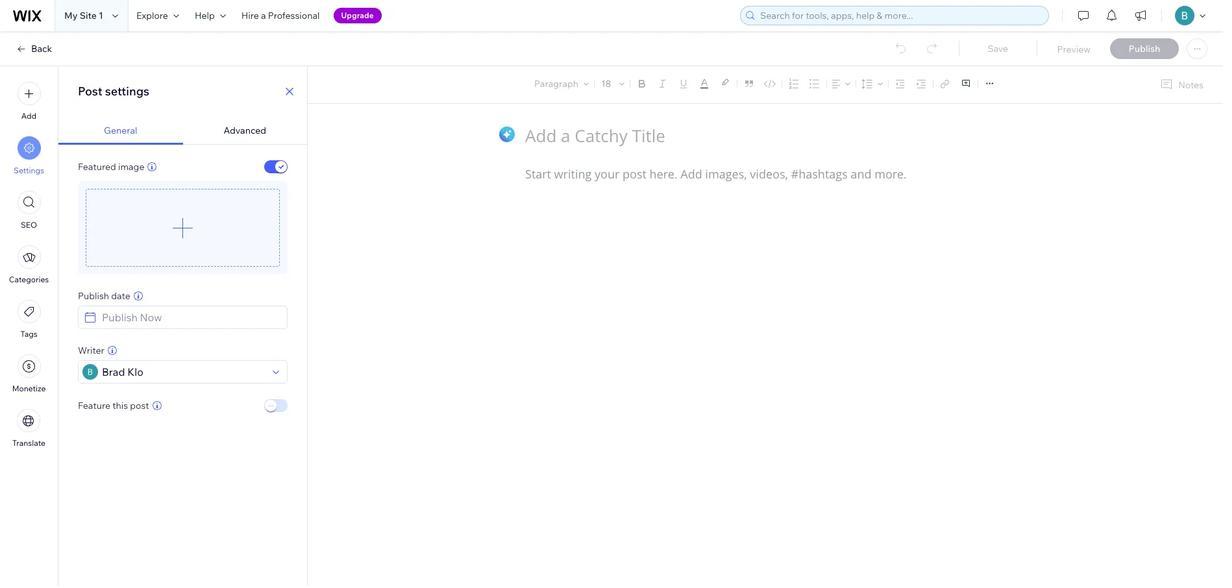 Task type: describe. For each thing, give the bounding box(es) containing it.
writer
[[78, 345, 104, 356]]

Add a Catchy Title text field
[[525, 124, 992, 147]]

Publish date field
[[98, 306, 283, 329]]

general
[[104, 125, 137, 136]]

add button
[[17, 82, 41, 121]]

my
[[64, 10, 78, 21]]

publish date
[[78, 290, 130, 302]]

image
[[118, 161, 144, 173]]

help
[[195, 10, 215, 21]]

featured image
[[78, 161, 144, 173]]

Writer field
[[98, 361, 269, 383]]

my site 1
[[64, 10, 103, 21]]

tags
[[20, 329, 37, 339]]

feature this post
[[78, 400, 149, 412]]

featured
[[78, 161, 116, 173]]

translate
[[12, 438, 45, 448]]

paragraph
[[534, 78, 578, 90]]

upgrade button
[[333, 8, 382, 23]]

this
[[112, 400, 128, 412]]

post
[[130, 400, 149, 412]]

publish
[[78, 290, 109, 302]]

general button
[[58, 117, 183, 145]]

hire a professional
[[241, 10, 320, 21]]

post
[[78, 84, 102, 99]]

hire
[[241, 10, 259, 21]]

Search for tools, apps, help & more... field
[[756, 6, 1045, 25]]

seo
[[21, 220, 37, 230]]

advanced button
[[183, 117, 307, 145]]

help button
[[187, 0, 234, 31]]



Task type: locate. For each thing, give the bounding box(es) containing it.
date
[[111, 290, 130, 302]]

tab list
[[58, 117, 307, 145]]

monetize
[[12, 384, 46, 393]]

site
[[80, 10, 97, 21]]

menu
[[0, 74, 58, 456]]

1
[[99, 10, 103, 21]]

advanced
[[224, 125, 266, 136]]

notes button
[[1155, 76, 1208, 93]]

menu containing add
[[0, 74, 58, 456]]

settings
[[105, 84, 149, 99]]

professional
[[268, 10, 320, 21]]

categories
[[9, 275, 49, 284]]

a
[[261, 10, 266, 21]]

upgrade
[[341, 10, 374, 20]]

add
[[21, 111, 36, 121]]

translate button
[[12, 409, 45, 448]]

post settings
[[78, 84, 149, 99]]

back
[[31, 43, 52, 55]]

paragraph button
[[532, 75, 591, 93]]

back button
[[16, 43, 52, 55]]

settings
[[14, 166, 44, 175]]

settings button
[[14, 136, 44, 175]]

feature
[[78, 400, 110, 412]]

tags button
[[17, 300, 41, 339]]

notes
[[1179, 79, 1204, 91]]

hire a professional link
[[234, 0, 328, 31]]

monetize button
[[12, 354, 46, 393]]

explore
[[136, 10, 168, 21]]

categories button
[[9, 245, 49, 284]]

seo button
[[17, 191, 41, 230]]

tab list containing general
[[58, 117, 307, 145]]



Task type: vqa. For each thing, say whether or not it's contained in the screenshot.
time
no



